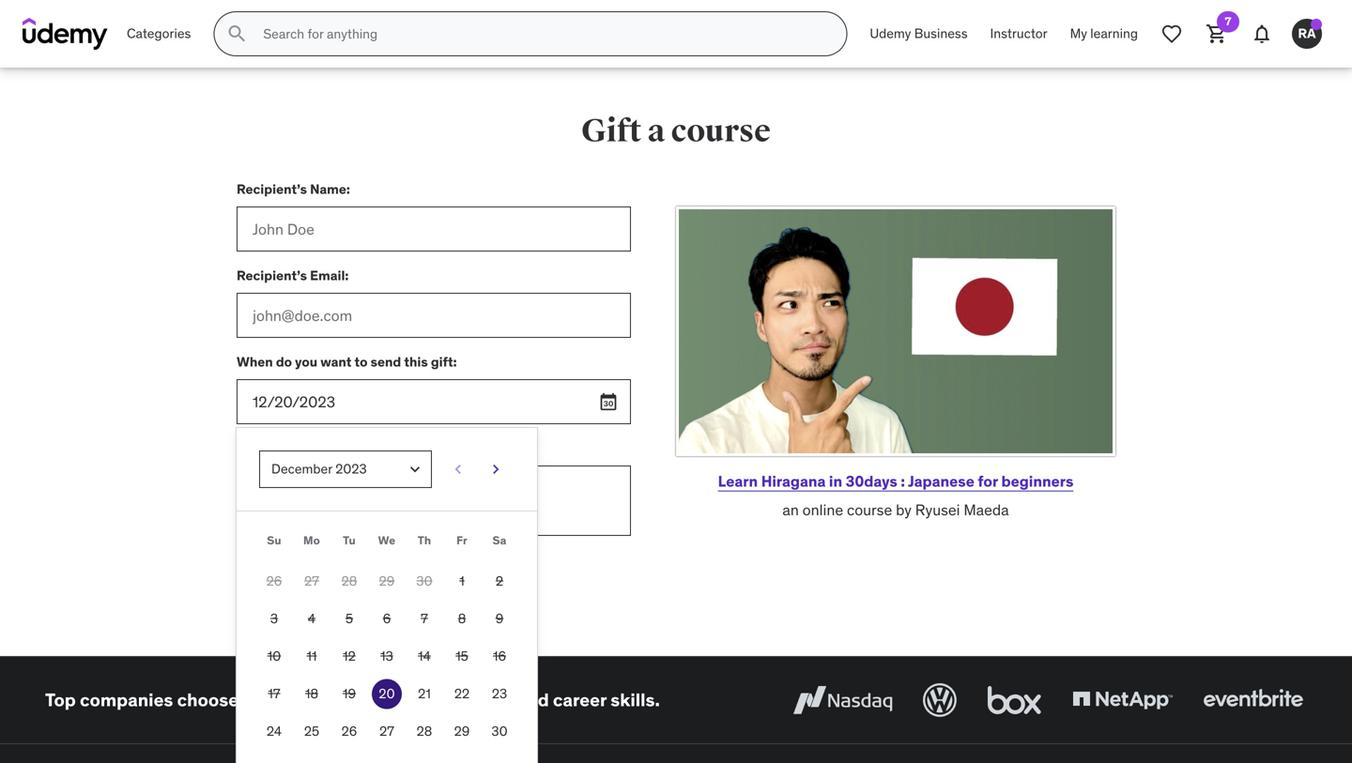 Task type: describe. For each thing, give the bounding box(es) containing it.
21
[[418, 686, 431, 703]]

box image
[[983, 680, 1046, 721]]

career
[[553, 689, 607, 712]]

we
[[378, 534, 396, 548]]

fr
[[457, 534, 468, 548]]

15
[[456, 648, 469, 665]]

udemy image
[[23, 18, 108, 50]]

eventbrite image
[[1200, 680, 1308, 721]]

do
[[276, 354, 292, 371]]

8 button
[[443, 601, 481, 638]]

14
[[418, 648, 431, 665]]

japanese
[[908, 472, 975, 491]]

22 button
[[443, 676, 481, 713]]

10
[[267, 648, 281, 665]]

1 vertical spatial 26 button
[[331, 713, 368, 751]]

5
[[346, 611, 353, 628]]

12 button
[[331, 638, 368, 676]]

companies
[[80, 689, 173, 712]]

1 horizontal spatial business
[[915, 25, 968, 42]]

want
[[321, 354, 352, 371]]

9 button
[[481, 601, 519, 638]]

message
[[268, 440, 323, 457]]

9
[[496, 611, 504, 628]]

send
[[371, 354, 401, 371]]

instructor
[[991, 25, 1048, 42]]

my
[[1070, 25, 1088, 42]]

course inside learn hiragana in 30days : japanese for beginners an online course by ryusei maeda
[[847, 501, 893, 520]]

0 vertical spatial 26 button
[[256, 563, 293, 601]]

tu
[[343, 534, 356, 548]]

submit search image
[[226, 23, 248, 45]]

1 vertical spatial 28
[[417, 723, 432, 740]]

choose
[[177, 689, 239, 712]]

1 horizontal spatial 27 button
[[368, 713, 406, 751]]

0 horizontal spatial course
[[671, 112, 771, 151]]

8
[[458, 611, 466, 628]]

1 vertical spatial 30 button
[[481, 713, 519, 751]]

ryusei
[[916, 501, 961, 520]]

7 inside 'button'
[[421, 611, 428, 628]]

Recipient's Email: email field
[[237, 293, 631, 338]]

5 button
[[331, 601, 368, 638]]

in
[[829, 472, 843, 491]]

categories button
[[116, 11, 202, 56]]

13
[[381, 648, 393, 665]]

gift
[[581, 112, 642, 151]]

(optional):
[[326, 440, 390, 457]]

beginners
[[1002, 472, 1074, 491]]

0 vertical spatial udemy
[[870, 25, 912, 42]]

proceed to checkout
[[359, 564, 509, 583]]

my learning link
[[1059, 11, 1150, 56]]

notifications image
[[1251, 23, 1274, 45]]

6 button
[[368, 601, 406, 638]]

udemy business
[[870, 25, 968, 42]]

21 button
[[406, 676, 443, 713]]

2 vertical spatial to
[[387, 689, 405, 712]]

nasdaq image
[[789, 680, 897, 721]]

date picker dialog
[[237, 428, 537, 764]]

build
[[409, 689, 452, 712]]

24
[[267, 723, 282, 740]]

in-
[[456, 689, 480, 712]]

4
[[308, 611, 316, 628]]

learn
[[718, 472, 758, 491]]

17 button
[[256, 676, 293, 713]]

22
[[454, 686, 470, 703]]

0 vertical spatial 27
[[304, 573, 319, 590]]

3 button
[[256, 601, 293, 638]]

30 for topmost 30 button
[[417, 573, 433, 590]]

0 horizontal spatial business
[[306, 689, 383, 712]]

instructor link
[[979, 11, 1059, 56]]

for
[[978, 472, 998, 491]]

online
[[803, 501, 844, 520]]

learn hiragana in 30days : japanese for beginners link
[[718, 472, 1074, 491]]

next month image
[[487, 460, 505, 479]]

0 horizontal spatial udemy
[[243, 689, 302, 712]]

when
[[237, 354, 273, 371]]

7 button
[[406, 601, 443, 638]]

Search for anything text field
[[260, 18, 824, 50]]

my learning
[[1070, 25, 1138, 42]]

maeda
[[964, 501, 1009, 520]]

25 button
[[293, 713, 331, 751]]

recipient's name:
[[237, 181, 350, 198]]

you
[[295, 354, 318, 371]]

netapp image
[[1069, 680, 1177, 721]]

30 for the bottommost 30 button
[[492, 723, 508, 740]]

1 vertical spatial 29 button
[[443, 713, 481, 751]]

16 button
[[481, 638, 519, 676]]

wishlist image
[[1161, 23, 1184, 45]]

4 button
[[293, 601, 331, 638]]

proceed
[[359, 564, 419, 583]]

When do you want to send this gift: text field
[[237, 379, 631, 425]]



Task type: locate. For each thing, give the bounding box(es) containing it.
course right a
[[671, 112, 771, 151]]

previous month image
[[449, 460, 468, 479]]

26 button up 3
[[256, 563, 293, 601]]

0 horizontal spatial 7
[[421, 611, 428, 628]]

business
[[915, 25, 968, 42], [306, 689, 383, 712]]

to inside button
[[422, 564, 437, 583]]

0 vertical spatial 30
[[417, 573, 433, 590]]

2 recipient's from the top
[[237, 267, 307, 284]]

30 left '1'
[[417, 573, 433, 590]]

0 horizontal spatial 30
[[417, 573, 433, 590]]

when do you want to send this gift:
[[237, 354, 457, 371]]

0 vertical spatial business
[[915, 25, 968, 42]]

14 button
[[406, 638, 443, 676]]

1 button
[[443, 563, 481, 601]]

1 horizontal spatial course
[[847, 501, 893, 520]]

1 vertical spatial 29
[[454, 723, 470, 740]]

29
[[379, 573, 395, 590], [454, 723, 470, 740]]

recipient's left email:
[[237, 267, 307, 284]]

1 vertical spatial 28 button
[[406, 713, 443, 751]]

28 button up 5
[[331, 563, 368, 601]]

recipient's for recipient's name:
[[237, 181, 307, 198]]

30days
[[846, 472, 898, 491]]

sa
[[493, 534, 507, 548]]

0 horizontal spatial to
[[355, 354, 368, 371]]

27
[[304, 573, 319, 590], [380, 723, 394, 740]]

categories
[[127, 25, 191, 42]]

volkswagen image
[[920, 680, 961, 721]]

0 horizontal spatial 26
[[266, 573, 282, 590]]

recipient's for recipient's email:
[[237, 267, 307, 284]]

1 horizontal spatial 29
[[454, 723, 470, 740]]

Recipient's Name: text field
[[237, 207, 631, 252]]

16
[[493, 648, 506, 665]]

26 down 'top companies choose udemy business to build in-demand career skills.'
[[342, 723, 357, 740]]

29 for bottommost the 29 "button"
[[454, 723, 470, 740]]

28 down build
[[417, 723, 432, 740]]

hiragana
[[762, 472, 826, 491]]

top
[[45, 689, 76, 712]]

1 horizontal spatial 26
[[342, 723, 357, 740]]

0 vertical spatial 29 button
[[368, 563, 406, 601]]

1 horizontal spatial 27
[[380, 723, 394, 740]]

1 horizontal spatial 26 button
[[331, 713, 368, 751]]

gift a course
[[581, 112, 771, 151]]

1 horizontal spatial udemy
[[870, 25, 912, 42]]

mo
[[303, 534, 320, 548]]

Your Message (optional): text field
[[237, 466, 631, 536]]

gift:
[[431, 354, 457, 371]]

recipient's email:
[[237, 267, 349, 284]]

0 vertical spatial 29
[[379, 573, 395, 590]]

26
[[266, 573, 282, 590], [342, 723, 357, 740]]

23 button
[[481, 676, 519, 713]]

1 vertical spatial recipient's
[[237, 267, 307, 284]]

0 vertical spatial 26
[[266, 573, 282, 590]]

udemy
[[870, 25, 912, 42], [243, 689, 302, 712]]

0 vertical spatial 28 button
[[331, 563, 368, 601]]

0 horizontal spatial udemy business link
[[243, 689, 383, 712]]

20 button
[[368, 676, 406, 713]]

1 vertical spatial course
[[847, 501, 893, 520]]

:
[[901, 472, 905, 491]]

0 vertical spatial course
[[671, 112, 771, 151]]

1 vertical spatial 27 button
[[368, 713, 406, 751]]

10 button
[[256, 638, 293, 676]]

1 vertical spatial to
[[422, 564, 437, 583]]

26 button
[[256, 563, 293, 601], [331, 713, 368, 751]]

udemy business link
[[859, 11, 979, 56], [243, 689, 383, 712]]

25
[[304, 723, 320, 740]]

1 horizontal spatial to
[[387, 689, 405, 712]]

3
[[270, 611, 278, 628]]

your message (optional):
[[237, 440, 390, 457]]

1 vertical spatial 26
[[342, 723, 357, 740]]

shopping cart with 7 items image
[[1206, 23, 1229, 45]]

0 horizontal spatial 28 button
[[331, 563, 368, 601]]

a
[[648, 112, 665, 151]]

0 horizontal spatial 26 button
[[256, 563, 293, 601]]

demand
[[480, 689, 549, 712]]

26 up 3
[[266, 573, 282, 590]]

0 horizontal spatial 27
[[304, 573, 319, 590]]

29 button up 6
[[368, 563, 406, 601]]

this
[[404, 354, 428, 371]]

18
[[305, 686, 318, 703]]

th
[[418, 534, 431, 548]]

1 horizontal spatial 29 button
[[443, 713, 481, 751]]

15 button
[[443, 638, 481, 676]]

19 button
[[331, 676, 368, 713]]

skills.
[[611, 689, 660, 712]]

course
[[671, 112, 771, 151], [847, 501, 893, 520]]

0 horizontal spatial 27 button
[[293, 563, 331, 601]]

ra
[[1299, 25, 1317, 42]]

27 down 20 button
[[380, 723, 394, 740]]

learning
[[1091, 25, 1138, 42]]

proceed to checkout button
[[348, 551, 520, 596]]

27 button up 4 on the bottom left of page
[[293, 563, 331, 601]]

0 horizontal spatial 29
[[379, 573, 395, 590]]

6
[[383, 611, 391, 628]]

30 down demand
[[492, 723, 508, 740]]

18 button
[[293, 676, 331, 713]]

29 for the top the 29 "button"
[[379, 573, 395, 590]]

su
[[267, 534, 282, 548]]

28 button down build
[[406, 713, 443, 751]]

2 button
[[481, 563, 519, 601]]

1 vertical spatial 27
[[380, 723, 394, 740]]

7 right 6
[[421, 611, 428, 628]]

28
[[342, 573, 357, 590], [417, 723, 432, 740]]

course down 30days
[[847, 501, 893, 520]]

30 button down demand
[[481, 713, 519, 751]]

1 vertical spatial business
[[306, 689, 383, 712]]

11
[[307, 648, 317, 665]]

0 vertical spatial recipient's
[[237, 181, 307, 198]]

0 vertical spatial 28
[[342, 573, 357, 590]]

29 button down in-
[[443, 713, 481, 751]]

30 button left '1'
[[406, 563, 443, 601]]

an
[[783, 501, 799, 520]]

7 left notifications image
[[1225, 14, 1232, 29]]

your
[[237, 440, 265, 457]]

1 horizontal spatial udemy business link
[[859, 11, 979, 56]]

you have alerts image
[[1311, 19, 1323, 30]]

0 vertical spatial 27 button
[[293, 563, 331, 601]]

learn hiragana in 30days : japanese for beginners an online course by ryusei maeda
[[718, 472, 1074, 520]]

1 vertical spatial udemy business link
[[243, 689, 383, 712]]

0 horizontal spatial 28
[[342, 573, 357, 590]]

29 down in-
[[454, 723, 470, 740]]

1 horizontal spatial 28
[[417, 723, 432, 740]]

26 button down 'top companies choose udemy business to build in-demand career skills.'
[[331, 713, 368, 751]]

1 recipient's from the top
[[237, 181, 307, 198]]

1 vertical spatial 7
[[421, 611, 428, 628]]

28 button
[[331, 563, 368, 601], [406, 713, 443, 751]]

0 horizontal spatial 29 button
[[368, 563, 406, 601]]

1 horizontal spatial 30
[[492, 723, 508, 740]]

to
[[355, 354, 368, 371], [422, 564, 437, 583], [387, 689, 405, 712]]

29 up 6
[[379, 573, 395, 590]]

recipient's left "name:"
[[237, 181, 307, 198]]

23
[[492, 686, 507, 703]]

2 horizontal spatial to
[[422, 564, 437, 583]]

1 horizontal spatial 28 button
[[406, 713, 443, 751]]

to left send
[[355, 354, 368, 371]]

1 horizontal spatial 7
[[1225, 14, 1232, 29]]

28 up 5
[[342, 573, 357, 590]]

26 for the top 26 button
[[266, 573, 282, 590]]

17
[[268, 686, 280, 703]]

to left 21 button
[[387, 689, 405, 712]]

27 button
[[293, 563, 331, 601], [368, 713, 406, 751]]

20
[[379, 686, 395, 703]]

0 vertical spatial 7
[[1225, 14, 1232, 29]]

27 up 4 on the bottom left of page
[[304, 573, 319, 590]]

name:
[[310, 181, 350, 198]]

24 button
[[256, 713, 293, 751]]

0 vertical spatial to
[[355, 354, 368, 371]]

0 vertical spatial 30 button
[[406, 563, 443, 601]]

27 button down 20
[[368, 713, 406, 751]]

1 vertical spatial udemy
[[243, 689, 302, 712]]

by
[[896, 501, 912, 520]]

0 vertical spatial udemy business link
[[859, 11, 979, 56]]

13 button
[[368, 638, 406, 676]]

2
[[496, 573, 504, 590]]

top companies choose udemy business to build in-demand career skills.
[[45, 689, 660, 712]]

7
[[1225, 14, 1232, 29], [421, 611, 428, 628]]

11 button
[[293, 638, 331, 676]]

26 for the bottom 26 button
[[342, 723, 357, 740]]

checkout
[[440, 564, 509, 583]]

19
[[343, 686, 356, 703]]

1 horizontal spatial 30 button
[[481, 713, 519, 751]]

7 link
[[1195, 11, 1240, 56]]

to down th
[[422, 564, 437, 583]]

recipient's
[[237, 181, 307, 198], [237, 267, 307, 284]]

1 vertical spatial 30
[[492, 723, 508, 740]]

0 horizontal spatial 30 button
[[406, 563, 443, 601]]



Task type: vqa. For each thing, say whether or not it's contained in the screenshot.
rightmost Udemy Business link
yes



